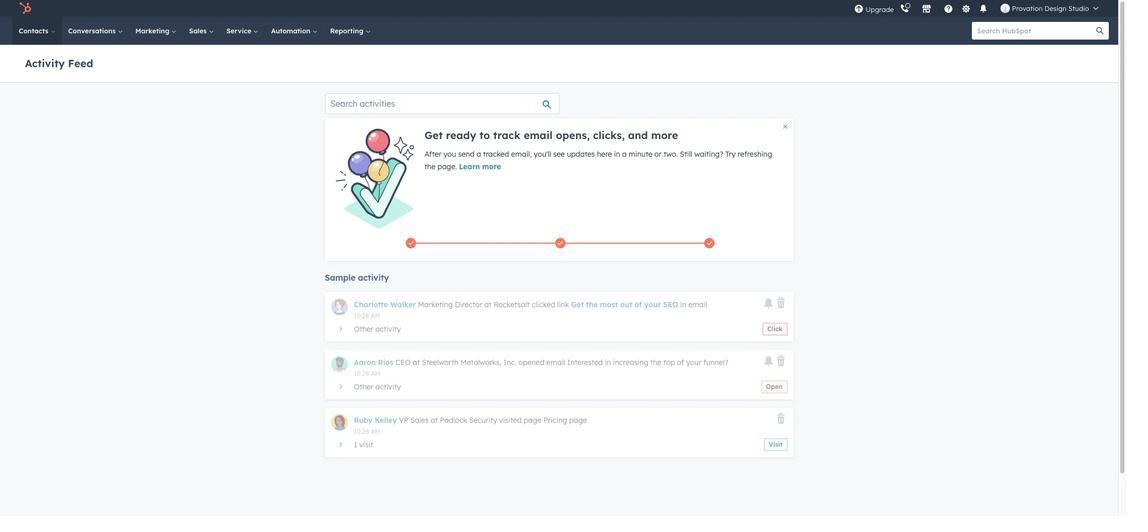 Task type: vqa. For each thing, say whether or not it's contained in the screenshot.
Pricing
yes



Task type: describe. For each thing, give the bounding box(es) containing it.
automation
[[271, 27, 312, 35]]

at for director
[[484, 300, 492, 309]]

security
[[469, 416, 497, 425]]

or
[[655, 149, 662, 159]]

calling icon button
[[896, 2, 914, 15]]

1 vertical spatial in
[[680, 300, 686, 309]]

charlotte walker marketing director at rocketsalt clicked link get the most out of your seo in email
[[354, 300, 707, 309]]

here
[[597, 149, 612, 159]]

page.
[[438, 162, 457, 171]]

padlock
[[440, 416, 467, 425]]

0 vertical spatial more
[[651, 129, 678, 142]]

2 vertical spatial email
[[546, 358, 565, 367]]

and
[[628, 129, 648, 142]]

steelworth
[[422, 358, 459, 367]]

sales link
[[183, 17, 220, 45]]

waiting?
[[694, 149, 723, 159]]

calling icon image
[[900, 4, 910, 14]]

visited
[[499, 416, 522, 425]]

10:28 am for aaron rios
[[354, 370, 380, 377]]

marketing link
[[129, 17, 183, 45]]

refreshing
[[738, 149, 772, 159]]

seo
[[663, 300, 678, 309]]

ruby kelley vp sales at padlock security visited page pricing page
[[354, 416, 587, 425]]

studio
[[1069, 4, 1089, 13]]

1 horizontal spatial the
[[586, 300, 598, 309]]

metalworks,
[[461, 358, 502, 367]]

10:28 for ruby kelley
[[354, 428, 369, 435]]

interested
[[567, 358, 603, 367]]

you'll
[[534, 149, 551, 159]]

updates
[[567, 149, 595, 159]]

try
[[725, 149, 736, 159]]

james peterson image
[[1001, 4, 1010, 13]]

sample
[[325, 272, 356, 283]]

hubspot image
[[19, 2, 31, 15]]

notifications image
[[979, 5, 988, 14]]

after
[[424, 149, 442, 159]]

clicks,
[[593, 129, 625, 142]]

ready
[[446, 129, 476, 142]]

ceo
[[396, 358, 411, 367]]

provation design studio
[[1012, 4, 1089, 13]]

charlotte
[[354, 300, 388, 309]]

search image
[[1096, 27, 1104, 34]]

provation design studio button
[[994, 0, 1105, 17]]

1 vertical spatial at
[[413, 358, 420, 367]]

close image
[[783, 124, 787, 129]]

provation
[[1012, 4, 1043, 13]]

contacts link
[[13, 17, 62, 45]]

vp
[[399, 416, 408, 425]]

1 page from the left
[[524, 416, 541, 425]]

menu containing provation design studio
[[853, 0, 1106, 17]]

director
[[455, 300, 482, 309]]

still
[[680, 149, 692, 159]]

am for ruby kelley
[[371, 428, 380, 435]]

funnel?
[[704, 358, 728, 367]]

link
[[557, 300, 569, 309]]

charlotte walker link
[[354, 300, 416, 309]]

2 page from the left
[[569, 416, 587, 425]]

minute
[[629, 149, 653, 159]]

10:28 for charlotte walker
[[354, 312, 369, 320]]

service
[[226, 27, 253, 35]]

rios
[[378, 358, 394, 367]]

search button
[[1091, 22, 1109, 40]]

upgrade
[[866, 5, 894, 13]]

clicked
[[532, 300, 555, 309]]

1 vertical spatial email
[[688, 300, 707, 309]]

top
[[663, 358, 675, 367]]

marketing inside "marketing" link
[[135, 27, 171, 35]]

learn
[[459, 162, 480, 171]]

0 vertical spatial sales
[[189, 27, 209, 35]]

reporting
[[330, 27, 365, 35]]

open
[[766, 383, 783, 391]]

2 vertical spatial the
[[650, 358, 661, 367]]

pricing
[[544, 416, 567, 425]]

learn more
[[459, 162, 501, 171]]

kelley
[[375, 416, 397, 425]]

marketplaces button
[[916, 0, 938, 17]]

am for aaron rios
[[371, 370, 380, 377]]



Task type: locate. For each thing, give the bounding box(es) containing it.
at
[[484, 300, 492, 309], [413, 358, 420, 367], [431, 416, 438, 425]]

0 horizontal spatial your
[[644, 300, 661, 309]]

1 vertical spatial get
[[571, 300, 584, 309]]

at for sales
[[431, 416, 438, 425]]

in right here
[[614, 149, 620, 159]]

sample activity
[[325, 272, 389, 283]]

10:28 for aaron rios
[[354, 370, 369, 377]]

am down ruby kelley link
[[371, 428, 380, 435]]

Search HubSpot search field
[[972, 22, 1100, 40]]

in for the
[[605, 358, 611, 367]]

0 horizontal spatial sales
[[189, 27, 209, 35]]

the left 'top'
[[650, 358, 661, 367]]

more
[[651, 129, 678, 142], [482, 162, 501, 171]]

get ready to track email opens, clicks, and more
[[424, 129, 678, 142]]

0 horizontal spatial a
[[477, 149, 481, 159]]

reporting link
[[324, 17, 377, 45]]

marketplaces image
[[922, 5, 931, 14]]

1 horizontal spatial more
[[651, 129, 678, 142]]

activity feed
[[25, 57, 93, 70]]

the inside after you send a tracked email, you'll see updates here in a minute or two. still waiting? try refreshing the page.
[[424, 162, 435, 171]]

get the most out of your seo link
[[571, 300, 678, 309]]

notifications button
[[975, 0, 992, 17]]

1 am from the top
[[371, 312, 380, 320]]

2 vertical spatial am
[[371, 428, 380, 435]]

1 horizontal spatial your
[[686, 358, 702, 367]]

am for charlotte walker
[[371, 312, 380, 320]]

design
[[1045, 4, 1067, 13]]

page right pricing
[[569, 416, 587, 425]]

help image
[[944, 5, 953, 14]]

2 vertical spatial 10:28 am
[[354, 428, 380, 435]]

1 vertical spatial the
[[586, 300, 598, 309]]

ruby kelley link
[[354, 416, 397, 425]]

10:28
[[354, 312, 369, 320], [354, 370, 369, 377], [354, 428, 369, 435]]

get up the 'after'
[[424, 129, 443, 142]]

page
[[524, 416, 541, 425], [569, 416, 587, 425]]

0 horizontal spatial page
[[524, 416, 541, 425]]

activity
[[25, 57, 65, 70]]

email,
[[511, 149, 532, 159]]

1 horizontal spatial in
[[614, 149, 620, 159]]

0 vertical spatial of
[[635, 300, 642, 309]]

1 a from the left
[[477, 149, 481, 159]]

2 vertical spatial 10:28
[[354, 428, 369, 435]]

0 vertical spatial at
[[484, 300, 492, 309]]

your left funnel?
[[686, 358, 702, 367]]

1 vertical spatial 10:28 am
[[354, 370, 380, 377]]

1 vertical spatial more
[[482, 162, 501, 171]]

sales right vp in the bottom left of the page
[[410, 416, 429, 425]]

of right out
[[635, 300, 642, 309]]

3 am from the top
[[371, 428, 380, 435]]

2 10:28 from the top
[[354, 370, 369, 377]]

settings image
[[961, 4, 971, 14]]

out
[[620, 300, 632, 309]]

after you send a tracked email, you'll see updates here in a minute or two. still waiting? try refreshing the page.
[[424, 149, 772, 171]]

0 vertical spatial in
[[614, 149, 620, 159]]

am
[[371, 312, 380, 320], [371, 370, 380, 377], [371, 428, 380, 435]]

more down tracked
[[482, 162, 501, 171]]

2 horizontal spatial in
[[680, 300, 686, 309]]

in
[[614, 149, 620, 159], [680, 300, 686, 309], [605, 358, 611, 367]]

0 vertical spatial 10:28
[[354, 312, 369, 320]]

send
[[458, 149, 475, 159]]

feed
[[68, 57, 93, 70]]

email right seo
[[688, 300, 707, 309]]

10:28 am
[[354, 312, 380, 320], [354, 370, 380, 377], [354, 428, 380, 435]]

increasing
[[613, 358, 648, 367]]

1 horizontal spatial page
[[569, 416, 587, 425]]

a
[[477, 149, 481, 159], [622, 149, 627, 159]]

0 horizontal spatial the
[[424, 162, 435, 171]]

page right visited
[[524, 416, 541, 425]]

0 horizontal spatial at
[[413, 358, 420, 367]]

0 vertical spatial the
[[424, 162, 435, 171]]

1 horizontal spatial of
[[677, 358, 684, 367]]

1 vertical spatial of
[[677, 358, 684, 367]]

get
[[424, 129, 443, 142], [571, 300, 584, 309]]

0 horizontal spatial more
[[482, 162, 501, 171]]

10:28 down charlotte
[[354, 312, 369, 320]]

1 horizontal spatial at
[[431, 416, 438, 425]]

1 horizontal spatial a
[[622, 149, 627, 159]]

am down 'aaron rios' 'link'
[[371, 370, 380, 377]]

1 vertical spatial am
[[371, 370, 380, 377]]

10:28 down ruby
[[354, 428, 369, 435]]

rocketsalt
[[494, 300, 530, 309]]

3 10:28 from the top
[[354, 428, 369, 435]]

get right the link on the bottom of the page
[[571, 300, 584, 309]]

at left padlock
[[431, 416, 438, 425]]

aaron rios ceo at steelworth metalworks, inc. opened email interested in increasing the top of your funnel?
[[354, 358, 728, 367]]

in for minute
[[614, 149, 620, 159]]

automation link
[[265, 17, 324, 45]]

2 a from the left
[[622, 149, 627, 159]]

at right the ceo
[[413, 358, 420, 367]]

a right send
[[477, 149, 481, 159]]

10:28 am for charlotte walker
[[354, 312, 380, 320]]

marketing left sales link
[[135, 27, 171, 35]]

track
[[493, 129, 521, 142]]

10:28 am down ruby
[[354, 428, 380, 435]]

inc.
[[504, 358, 516, 367]]

visit
[[769, 441, 783, 448]]

0 horizontal spatial get
[[424, 129, 443, 142]]

0 horizontal spatial in
[[605, 358, 611, 367]]

sales
[[189, 27, 209, 35], [410, 416, 429, 425]]

1 horizontal spatial marketing
[[418, 300, 453, 309]]

aaron rios link
[[354, 358, 394, 367]]

am down charlotte
[[371, 312, 380, 320]]

tracked
[[483, 149, 509, 159]]

conversations link
[[62, 17, 129, 45]]

email
[[524, 129, 553, 142], [688, 300, 707, 309], [546, 358, 565, 367]]

1 10:28 am from the top
[[354, 312, 380, 320]]

10:28 am down charlotte
[[354, 312, 380, 320]]

click
[[767, 325, 783, 333]]

your
[[644, 300, 661, 309], [686, 358, 702, 367]]

contacts
[[19, 27, 50, 35]]

10:28 am for ruby kelley
[[354, 428, 380, 435]]

2 horizontal spatial the
[[650, 358, 661, 367]]

most
[[600, 300, 618, 309]]

1 vertical spatial your
[[686, 358, 702, 367]]

email right the opened at the left bottom
[[546, 358, 565, 367]]

more up 'two.'
[[651, 129, 678, 142]]

1 vertical spatial sales
[[410, 416, 429, 425]]

2 vertical spatial at
[[431, 416, 438, 425]]

of right 'top'
[[677, 358, 684, 367]]

0 horizontal spatial marketing
[[135, 27, 171, 35]]

in left increasing
[[605, 358, 611, 367]]

10:28 am down aaron on the bottom of the page
[[354, 370, 380, 377]]

settings link
[[960, 3, 973, 14]]

two.
[[664, 149, 678, 159]]

the
[[424, 162, 435, 171], [586, 300, 598, 309], [650, 358, 661, 367]]

1 horizontal spatial get
[[571, 300, 584, 309]]

upgrade image
[[854, 4, 864, 14]]

the left most
[[586, 300, 598, 309]]

learn more link
[[459, 162, 501, 171]]

0 vertical spatial am
[[371, 312, 380, 320]]

to
[[479, 129, 490, 142]]

conversations
[[68, 27, 118, 35]]

walker
[[390, 300, 416, 309]]

1 horizontal spatial sales
[[410, 416, 429, 425]]

in inside after you send a tracked email, you'll see updates here in a minute or two. still waiting? try refreshing the page.
[[614, 149, 620, 159]]

see
[[553, 149, 565, 159]]

activity
[[358, 272, 389, 283]]

0 vertical spatial 10:28 am
[[354, 312, 380, 320]]

3 10:28 am from the top
[[354, 428, 380, 435]]

0 vertical spatial marketing
[[135, 27, 171, 35]]

help button
[[940, 0, 957, 17]]

2 horizontal spatial at
[[484, 300, 492, 309]]

menu
[[853, 0, 1106, 17]]

ruby
[[354, 416, 373, 425]]

2 vertical spatial in
[[605, 358, 611, 367]]

Search activities search field
[[325, 93, 559, 114]]

opens,
[[556, 129, 590, 142]]

0 vertical spatial get
[[424, 129, 443, 142]]

marketing
[[135, 27, 171, 35], [418, 300, 453, 309]]

10:28 down aaron on the bottom of the page
[[354, 370, 369, 377]]

1 vertical spatial 10:28
[[354, 370, 369, 377]]

0 vertical spatial email
[[524, 129, 553, 142]]

at right director
[[484, 300, 492, 309]]

1 10:28 from the top
[[354, 312, 369, 320]]

hubspot link
[[13, 2, 39, 15]]

aaron
[[354, 358, 376, 367]]

in right seo
[[680, 300, 686, 309]]

of
[[635, 300, 642, 309], [677, 358, 684, 367]]

0 vertical spatial your
[[644, 300, 661, 309]]

opened
[[519, 358, 544, 367]]

2 10:28 am from the top
[[354, 370, 380, 377]]

a left minute
[[622, 149, 627, 159]]

2 am from the top
[[371, 370, 380, 377]]

0 horizontal spatial of
[[635, 300, 642, 309]]

your left seo
[[644, 300, 661, 309]]

email up you'll
[[524, 129, 553, 142]]

service link
[[220, 17, 265, 45]]

you
[[444, 149, 456, 159]]

list
[[336, 236, 784, 250]]

marketing right walker
[[418, 300, 453, 309]]

sales left 'service'
[[189, 27, 209, 35]]

1 vertical spatial marketing
[[418, 300, 453, 309]]

the down the 'after'
[[424, 162, 435, 171]]



